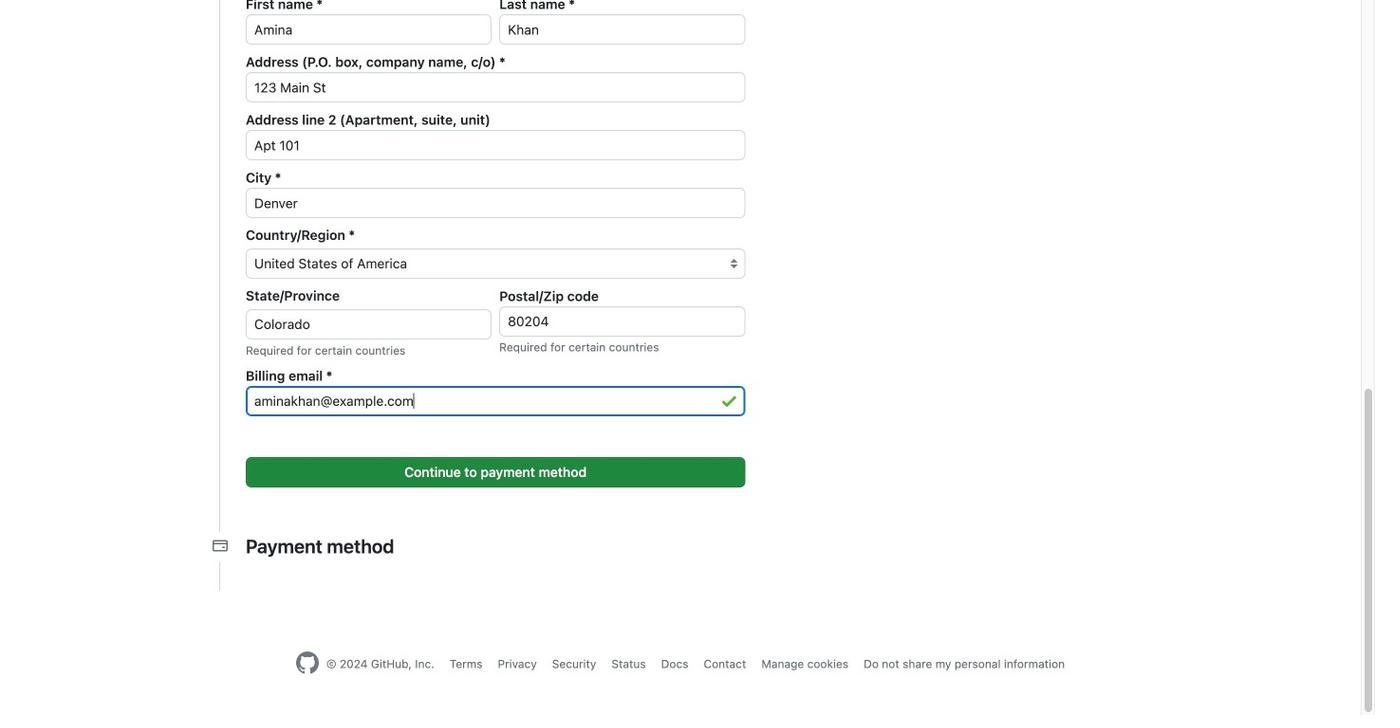 Task type: vqa. For each thing, say whether or not it's contained in the screenshot.
submit
yes



Task type: locate. For each thing, give the bounding box(es) containing it.
credit card image
[[213, 539, 228, 554]]

None text field
[[246, 14, 492, 45], [500, 14, 746, 45], [246, 386, 746, 417], [246, 14, 492, 45], [500, 14, 746, 45], [246, 386, 746, 417]]

None submit
[[246, 458, 746, 488]]

None text field
[[246, 72, 746, 103], [246, 130, 746, 160], [246, 188, 746, 218], [500, 307, 746, 337], [246, 310, 492, 340], [246, 72, 746, 103], [246, 130, 746, 160], [246, 188, 746, 218], [500, 307, 746, 337], [246, 310, 492, 340]]



Task type: describe. For each thing, give the bounding box(es) containing it.
homepage image
[[296, 652, 319, 675]]



